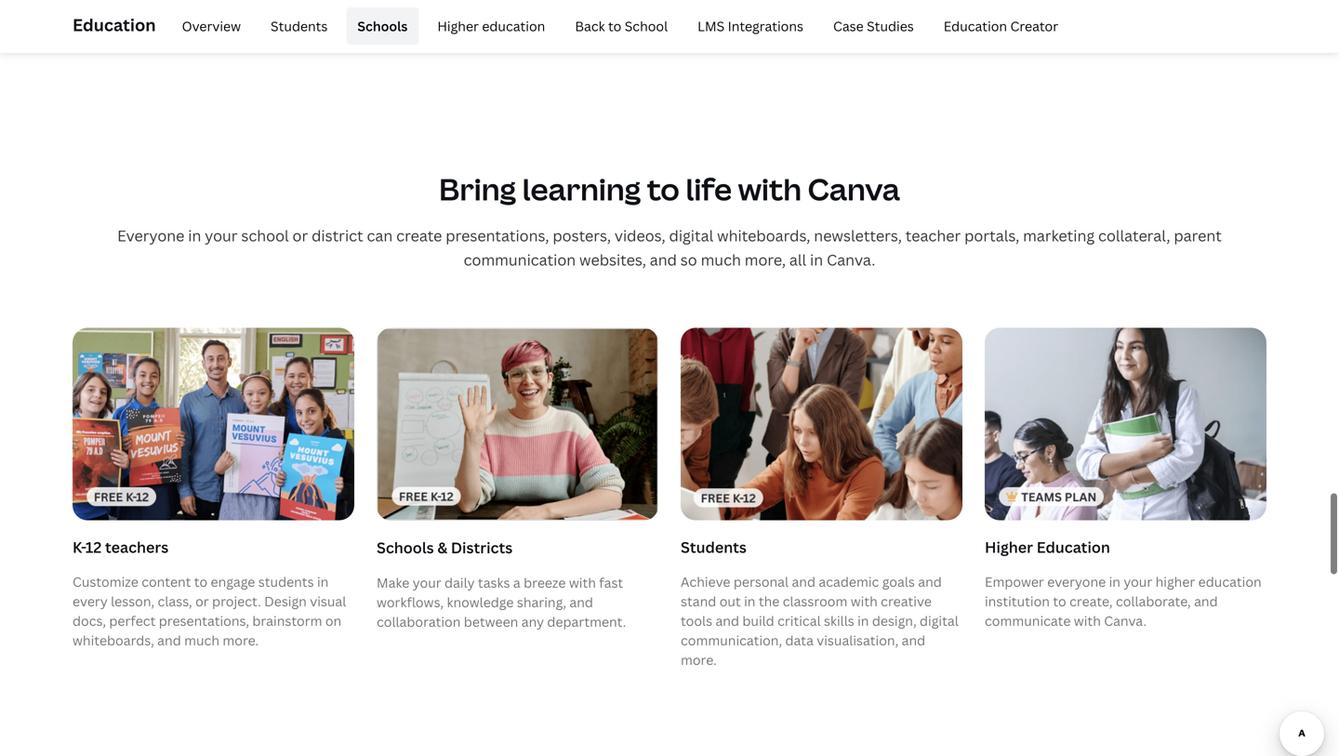Task type: vqa. For each thing, say whether or not it's contained in the screenshot.


Task type: describe. For each thing, give the bounding box(es) containing it.
customize content to engage students in every lesson, class, or project. design visual docs, perfect presentations, brainstorm on whiteboards, and much more.
[[73, 573, 346, 649]]

education inside menu bar
[[482, 17, 545, 35]]

with right the life
[[738, 169, 802, 209]]

integrations
[[728, 17, 803, 35]]

higher for higher education
[[985, 537, 1033, 557]]

education creator
[[944, 17, 1058, 35]]

&
[[437, 538, 447, 558]]

more,
[[745, 250, 786, 270]]

bring
[[439, 169, 516, 209]]

perfect
[[109, 612, 156, 630]]

back to school
[[575, 17, 668, 35]]

project.
[[212, 592, 261, 610]]

skills
[[824, 612, 854, 630]]

female teacher waving while sitting at her desk. image
[[377, 328, 658, 521]]

communication,
[[681, 631, 782, 649]]

can
[[367, 226, 393, 246]]

newsletters,
[[814, 226, 902, 246]]

whiteboards, inside everyone in your school or district can create presentations, posters, videos, digital whiteboards, newsletters, teacher portals, marketing collateral, parent communication websites, and so much more, all in canva.
[[717, 226, 810, 246]]

customize
[[73, 573, 138, 590]]

brainstorm
[[252, 612, 322, 630]]

creative
[[881, 592, 932, 610]]

students inside the students link
[[271, 17, 328, 35]]

districts
[[451, 538, 513, 558]]

videos,
[[615, 226, 665, 246]]

students working together using canva to complete an assignment. image
[[681, 328, 962, 520]]

creator
[[1010, 17, 1058, 35]]

build
[[742, 612, 774, 630]]

collateral,
[[1098, 226, 1170, 246]]

higher for higher education
[[437, 17, 479, 35]]

and up classroom
[[792, 573, 816, 590]]

schools for schools
[[357, 17, 408, 35]]

docs,
[[73, 612, 106, 630]]

create,
[[1069, 592, 1113, 610]]

back to school link
[[564, 7, 679, 45]]

k-
[[73, 537, 85, 557]]

visual
[[310, 592, 346, 610]]

data
[[785, 631, 814, 649]]

back
[[575, 17, 605, 35]]

tools
[[681, 612, 712, 630]]

with inside the achieve personal and academic goals and stand out in the classroom with creative tools and build critical skills in design, digital communication, data visualisation, and more.
[[851, 592, 878, 610]]

and down design,
[[902, 631, 925, 649]]

marketing
[[1023, 226, 1095, 246]]

workflows,
[[377, 593, 444, 611]]

1 vertical spatial students
[[681, 537, 747, 557]]

posters,
[[553, 226, 611, 246]]

12
[[85, 537, 102, 557]]

university student standing holding books after presenting using canva. image
[[985, 328, 1267, 520]]

critical
[[777, 612, 821, 630]]

canva. inside the "empower everyone in your higher education institution to create, collaborate, and communicate with canva."
[[1104, 612, 1147, 630]]

higher education link
[[426, 7, 556, 45]]

canva
[[808, 169, 900, 209]]

much inside everyone in your school or district can create presentations, posters, videos, digital whiteboards, newsletters, teacher portals, marketing collateral, parent communication websites, and so much more, all in canva.
[[701, 250, 741, 270]]

design,
[[872, 612, 917, 630]]

digital inside everyone in your school or district can create presentations, posters, videos, digital whiteboards, newsletters, teacher portals, marketing collateral, parent communication websites, and so much more, all in canva.
[[669, 226, 713, 246]]

the
[[759, 592, 780, 610]]

daily
[[445, 574, 475, 591]]

in left the the
[[744, 592, 755, 610]]

empower everyone in your higher education institution to create, collaborate, and communicate with canva.
[[985, 573, 1262, 630]]

department.
[[547, 613, 626, 630]]

all
[[789, 250, 806, 270]]

with inside the "empower everyone in your higher education institution to create, collaborate, and communicate with canva."
[[1074, 612, 1101, 630]]

visualisation,
[[817, 631, 898, 649]]

fast
[[599, 574, 623, 591]]

students link
[[259, 7, 339, 45]]

collaboration
[[377, 613, 461, 630]]

design
[[264, 592, 307, 610]]

tasks
[[478, 574, 510, 591]]

k-12 teachers
[[73, 537, 169, 557]]

lms integrations link
[[686, 7, 815, 45]]

schools for schools & districts
[[377, 538, 434, 558]]

make your daily tasks a breeze with fast workflows, knowledge sharing, and collaboration between any department.
[[377, 574, 626, 630]]

or inside everyone in your school or district can create presentations, posters, videos, digital whiteboards, newsletters, teacher portals, marketing collateral, parent communication websites, and so much more, all in canva.
[[292, 226, 308, 246]]

to inside menu bar
[[608, 17, 621, 35]]

bring learning to life with canva
[[439, 169, 900, 209]]

teacher
[[905, 226, 961, 246]]

class,
[[158, 592, 192, 610]]

and up 'creative'
[[918, 573, 942, 590]]

your inside the make your daily tasks a breeze with fast workflows, knowledge sharing, and collaboration between any department.
[[413, 574, 441, 591]]

district
[[312, 226, 363, 246]]

case
[[833, 17, 864, 35]]

your inside the "empower everyone in your higher education institution to create, collaborate, and communicate with canva."
[[1124, 573, 1152, 590]]

so
[[680, 250, 697, 270]]

make
[[377, 574, 410, 591]]

out
[[719, 592, 741, 610]]

achieve personal and academic goals and stand out in the classroom with creative tools and build critical skills in design, digital communication, data visualisation, and more.
[[681, 573, 959, 669]]

students
[[258, 573, 314, 590]]

breeze
[[524, 574, 566, 591]]

websites,
[[579, 250, 646, 270]]

everyone
[[1047, 573, 1106, 590]]



Task type: locate. For each thing, give the bounding box(es) containing it.
1 vertical spatial canva.
[[1104, 612, 1147, 630]]

higher
[[1155, 573, 1195, 590]]

with left fast
[[569, 574, 596, 591]]

and inside the "empower everyone in your higher education institution to create, collaborate, and communicate with canva."
[[1194, 592, 1218, 610]]

any
[[521, 613, 544, 630]]

0 horizontal spatial education
[[73, 13, 156, 36]]

case studies link
[[822, 7, 925, 45]]

and inside the make your daily tasks a breeze with fast workflows, knowledge sharing, and collaboration between any department.
[[569, 593, 593, 611]]

schools & districts
[[377, 538, 513, 558]]

0 vertical spatial schools
[[357, 17, 408, 35]]

your up collaborate,
[[1124, 573, 1152, 590]]

canva.
[[827, 250, 875, 270], [1104, 612, 1147, 630]]

1 vertical spatial education
[[1198, 573, 1262, 590]]

with
[[738, 169, 802, 209], [569, 574, 596, 591], [851, 592, 878, 610], [1074, 612, 1101, 630]]

school
[[241, 226, 289, 246]]

empower
[[985, 573, 1044, 590]]

personal
[[734, 573, 789, 590]]

digital up so
[[669, 226, 713, 246]]

0 vertical spatial canva.
[[827, 250, 875, 270]]

in inside the "empower everyone in your higher education institution to create, collaborate, and communicate with canva."
[[1109, 573, 1120, 590]]

engage
[[211, 573, 255, 590]]

to inside customize content to engage students in every lesson, class, or project. design visual docs, perfect presentations, brainstorm on whiteboards, and much more.
[[194, 573, 207, 590]]

case studies
[[833, 17, 914, 35]]

in up visual
[[317, 573, 329, 590]]

0 vertical spatial more.
[[223, 631, 259, 649]]

0 horizontal spatial canva.
[[827, 250, 875, 270]]

your inside everyone in your school or district can create presentations, posters, videos, digital whiteboards, newsletters, teacher portals, marketing collateral, parent communication websites, and so much more, all in canva.
[[205, 226, 238, 246]]

institution
[[985, 592, 1050, 610]]

communication
[[464, 250, 576, 270]]

create
[[396, 226, 442, 246]]

0 horizontal spatial much
[[184, 631, 219, 649]]

and down higher in the bottom right of the page
[[1194, 592, 1218, 610]]

menu bar containing overview
[[163, 7, 1069, 45]]

and down class,
[[157, 631, 181, 649]]

schools inside menu bar
[[357, 17, 408, 35]]

to inside the "empower everyone in your higher education institution to create, collaborate, and communicate with canva."
[[1053, 592, 1066, 610]]

higher up empower
[[985, 537, 1033, 557]]

canva. down collaborate,
[[1104, 612, 1147, 630]]

parent
[[1174, 226, 1222, 246]]

your up workflows,
[[413, 574, 441, 591]]

2 horizontal spatial your
[[1124, 573, 1152, 590]]

students left schools link in the top left of the page
[[271, 17, 328, 35]]

or inside customize content to engage students in every lesson, class, or project. design visual docs, perfect presentations, brainstorm on whiteboards, and much more.
[[195, 592, 209, 610]]

stand
[[681, 592, 716, 610]]

1 vertical spatial much
[[184, 631, 219, 649]]

1 horizontal spatial education
[[944, 17, 1007, 35]]

0 horizontal spatial higher
[[437, 17, 479, 35]]

studies
[[867, 17, 914, 35]]

everyone
[[117, 226, 184, 246]]

schools up make
[[377, 538, 434, 558]]

school
[[625, 17, 668, 35]]

canva. down newsletters, in the right of the page
[[827, 250, 875, 270]]

knowledge
[[447, 593, 514, 611]]

1 horizontal spatial students
[[681, 537, 747, 557]]

overview link
[[171, 7, 252, 45]]

achieve
[[681, 573, 730, 590]]

presentations, up communication
[[446, 226, 549, 246]]

0 vertical spatial students
[[271, 17, 328, 35]]

in up create,
[[1109, 573, 1120, 590]]

and left so
[[650, 250, 677, 270]]

0 horizontal spatial students
[[271, 17, 328, 35]]

sharing,
[[517, 593, 566, 611]]

to down everyone
[[1053, 592, 1066, 610]]

education right higher in the bottom right of the page
[[1198, 573, 1262, 590]]

0 horizontal spatial whiteboards,
[[73, 631, 154, 649]]

students
[[271, 17, 328, 35], [681, 537, 747, 557]]

lesson,
[[111, 592, 155, 610]]

1 horizontal spatial whiteboards,
[[717, 226, 810, 246]]

more.
[[223, 631, 259, 649], [681, 651, 717, 669]]

collaborate,
[[1116, 592, 1191, 610]]

digital down 'creative'
[[920, 612, 959, 630]]

or right class,
[[195, 592, 209, 610]]

communicate
[[985, 612, 1071, 630]]

0 vertical spatial higher
[[437, 17, 479, 35]]

1 horizontal spatial canva.
[[1104, 612, 1147, 630]]

with down academic
[[851, 592, 878, 610]]

digital inside the achieve personal and academic goals and stand out in the classroom with creative tools and build critical skills in design, digital communication, data visualisation, and more.
[[920, 612, 959, 630]]

1 vertical spatial presentations,
[[159, 612, 249, 630]]

presentations, inside customize content to engage students in every lesson, class, or project. design visual docs, perfect presentations, brainstorm on whiteboards, and much more.
[[159, 612, 249, 630]]

whiteboards, up more, on the right of page
[[717, 226, 810, 246]]

2 horizontal spatial education
[[1037, 537, 1110, 557]]

0 vertical spatial education
[[482, 17, 545, 35]]

every
[[73, 592, 108, 610]]

lms integrations
[[698, 17, 803, 35]]

overview
[[182, 17, 241, 35]]

0 horizontal spatial digital
[[669, 226, 713, 246]]

your
[[205, 226, 238, 246], [1124, 573, 1152, 590], [413, 574, 441, 591]]

life
[[686, 169, 732, 209]]

whiteboards, down perfect
[[73, 631, 154, 649]]

education for education creator
[[944, 17, 1007, 35]]

education for education
[[73, 13, 156, 36]]

your left school
[[205, 226, 238, 246]]

more. down project.
[[223, 631, 259, 649]]

academic
[[819, 573, 879, 590]]

0 vertical spatial digital
[[669, 226, 713, 246]]

education inside menu bar
[[944, 17, 1007, 35]]

more. inside the achieve personal and academic goals and stand out in the classroom with creative tools and build critical skills in design, digital communication, data visualisation, and more.
[[681, 651, 717, 669]]

on
[[325, 612, 341, 630]]

1 vertical spatial schools
[[377, 538, 434, 558]]

education creator link
[[932, 7, 1069, 45]]

a
[[513, 574, 520, 591]]

and up department.
[[569, 593, 593, 611]]

to left engage
[[194, 573, 207, 590]]

1 horizontal spatial digital
[[920, 612, 959, 630]]

0 horizontal spatial more.
[[223, 631, 259, 649]]

schools
[[357, 17, 408, 35], [377, 538, 434, 558]]

canva. inside everyone in your school or district can create presentations, posters, videos, digital whiteboards, newsletters, teacher portals, marketing collateral, parent communication websites, and so much more, all in canva.
[[827, 250, 875, 270]]

higher
[[437, 17, 479, 35], [985, 537, 1033, 557]]

0 horizontal spatial or
[[195, 592, 209, 610]]

in inside customize content to engage students in every lesson, class, or project. design visual docs, perfect presentations, brainstorm on whiteboards, and much more.
[[317, 573, 329, 590]]

1 horizontal spatial education
[[1198, 573, 1262, 590]]

with down create,
[[1074, 612, 1101, 630]]

higher education
[[437, 17, 545, 35]]

much inside customize content to engage students in every lesson, class, or project. design visual docs, perfect presentations, brainstorm on whiteboards, and much more.
[[184, 631, 219, 649]]

and down the out
[[716, 612, 739, 630]]

1 horizontal spatial much
[[701, 250, 741, 270]]

more. inside customize content to engage students in every lesson, class, or project. design visual docs, perfect presentations, brainstorm on whiteboards, and much more.
[[223, 631, 259, 649]]

1 vertical spatial whiteboards,
[[73, 631, 154, 649]]

k-12 educator and his students image
[[73, 328, 354, 520]]

0 vertical spatial or
[[292, 226, 308, 246]]

education inside the "empower everyone in your higher education institution to create, collaborate, and communicate with canva."
[[1198, 573, 1262, 590]]

much right so
[[701, 250, 741, 270]]

portals,
[[964, 226, 1019, 246]]

higher education
[[985, 537, 1110, 557]]

whiteboards,
[[717, 226, 810, 246], [73, 631, 154, 649]]

higher inside menu bar
[[437, 17, 479, 35]]

1 vertical spatial digital
[[920, 612, 959, 630]]

or
[[292, 226, 308, 246], [195, 592, 209, 610]]

in up visualisation,
[[857, 612, 869, 630]]

1 vertical spatial more.
[[681, 651, 717, 669]]

much down class,
[[184, 631, 219, 649]]

more. down communication, at the bottom of page
[[681, 651, 717, 669]]

much
[[701, 250, 741, 270], [184, 631, 219, 649]]

higher right schools link in the top left of the page
[[437, 17, 479, 35]]

1 horizontal spatial or
[[292, 226, 308, 246]]

with inside the make your daily tasks a breeze with fast workflows, knowledge sharing, and collaboration between any department.
[[569, 574, 596, 591]]

or right school
[[292, 226, 308, 246]]

1 horizontal spatial more.
[[681, 651, 717, 669]]

1 horizontal spatial your
[[413, 574, 441, 591]]

0 horizontal spatial your
[[205, 226, 238, 246]]

1 vertical spatial or
[[195, 592, 209, 610]]

to right back
[[608, 17, 621, 35]]

in right all
[[810, 250, 823, 270]]

learning
[[522, 169, 641, 209]]

0 vertical spatial whiteboards,
[[717, 226, 810, 246]]

education left back
[[482, 17, 545, 35]]

presentations, down class,
[[159, 612, 249, 630]]

and
[[650, 250, 677, 270], [792, 573, 816, 590], [918, 573, 942, 590], [1194, 592, 1218, 610], [569, 593, 593, 611], [716, 612, 739, 630], [157, 631, 181, 649], [902, 631, 925, 649]]

in right everyone
[[188, 226, 201, 246]]

everyone in your school or district can create presentations, posters, videos, digital whiteboards, newsletters, teacher portals, marketing collateral, parent communication websites, and so much more, all in canva.
[[117, 226, 1222, 270]]

lms
[[698, 17, 725, 35]]

0 horizontal spatial education
[[482, 17, 545, 35]]

schools right the students link
[[357, 17, 408, 35]]

classroom
[[783, 592, 847, 610]]

and inside customize content to engage students in every lesson, class, or project. design visual docs, perfect presentations, brainstorm on whiteboards, and much more.
[[157, 631, 181, 649]]

0 vertical spatial much
[[701, 250, 741, 270]]

schools link
[[346, 7, 419, 45]]

between
[[464, 613, 518, 630]]

to left the life
[[647, 169, 680, 209]]

and inside everyone in your school or district can create presentations, posters, videos, digital whiteboards, newsletters, teacher portals, marketing collateral, parent communication websites, and so much more, all in canva.
[[650, 250, 677, 270]]

content
[[142, 573, 191, 590]]

students up the achieve
[[681, 537, 747, 557]]

whiteboards, inside customize content to engage students in every lesson, class, or project. design visual docs, perfect presentations, brainstorm on whiteboards, and much more.
[[73, 631, 154, 649]]

menu bar
[[163, 7, 1069, 45]]

0 horizontal spatial presentations,
[[159, 612, 249, 630]]

to
[[608, 17, 621, 35], [647, 169, 680, 209], [194, 573, 207, 590], [1053, 592, 1066, 610]]

0 vertical spatial presentations,
[[446, 226, 549, 246]]

1 horizontal spatial presentations,
[[446, 226, 549, 246]]

presentations, inside everyone in your school or district can create presentations, posters, videos, digital whiteboards, newsletters, teacher portals, marketing collateral, parent communication websites, and so much more, all in canva.
[[446, 226, 549, 246]]

1 horizontal spatial higher
[[985, 537, 1033, 557]]

1 vertical spatial higher
[[985, 537, 1033, 557]]



